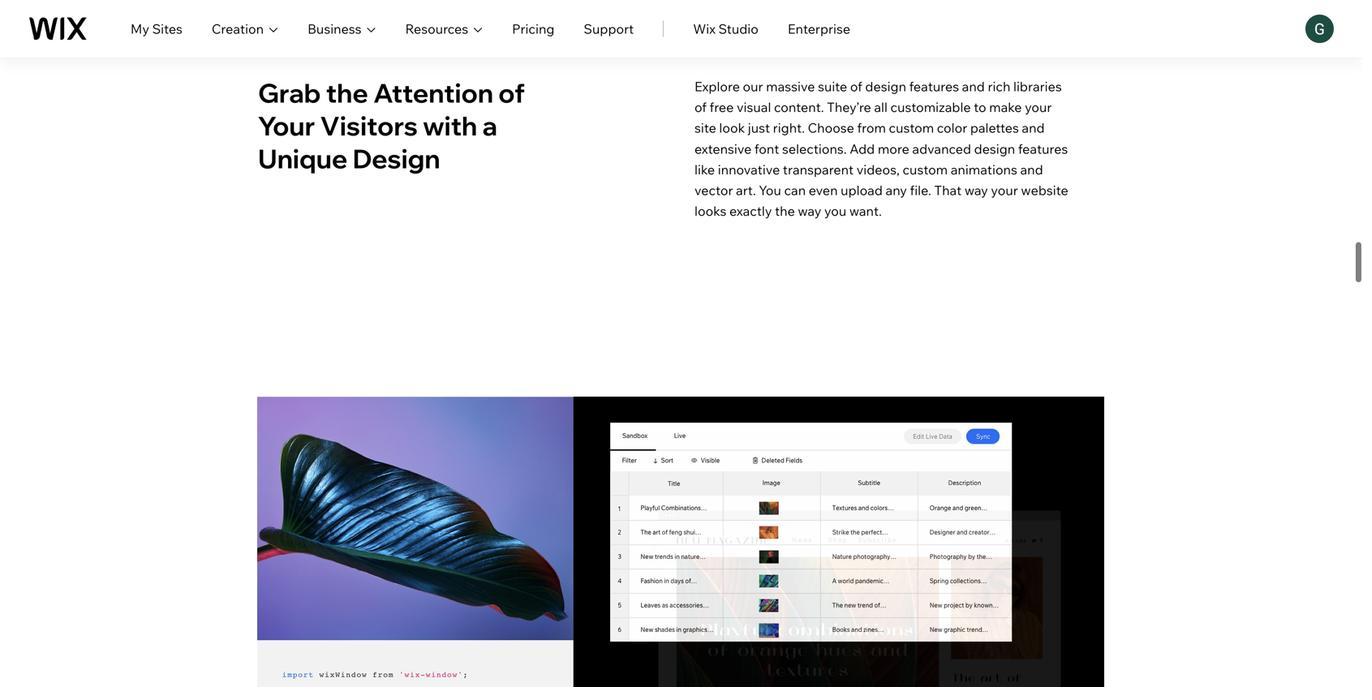 Task type: locate. For each thing, give the bounding box(es) containing it.
and up to
[[963, 78, 985, 95]]

0 vertical spatial features
[[910, 78, 960, 95]]

1 vertical spatial the
[[775, 203, 795, 219]]

creation
[[212, 21, 264, 37]]

visitors
[[320, 109, 418, 142]]

1 horizontal spatial way
[[965, 182, 989, 198]]

grab
[[258, 76, 321, 109]]

massive
[[767, 78, 815, 95]]

want.
[[850, 203, 882, 219]]

features up website
[[1019, 141, 1069, 157]]

business button
[[308, 19, 376, 39]]

design down palettes
[[975, 141, 1016, 157]]

0 vertical spatial way
[[965, 182, 989, 198]]

design up all
[[866, 78, 907, 95]]

0 horizontal spatial features
[[910, 78, 960, 95]]

0 horizontal spatial the
[[326, 76, 369, 109]]

creation button
[[212, 19, 279, 39]]

pricing
[[512, 21, 555, 37]]

2 horizontal spatial of
[[851, 78, 863, 95]]

1 horizontal spatial your
[[1025, 99, 1053, 115]]

way down animations
[[965, 182, 989, 198]]

support
[[584, 21, 634, 37]]

1 horizontal spatial the
[[775, 203, 795, 219]]

resources
[[406, 21, 469, 37]]

design
[[353, 142, 441, 175]]

your down libraries
[[1025, 99, 1053, 115]]

business
[[308, 21, 362, 37]]

my sites link
[[131, 19, 183, 39]]

a published magazine website built using corvid technology to create a more complex website. image
[[436, 494, 704, 675], [639, 501, 1081, 688]]

explore our massive suite of design features and rich libraries of free visual content. they're all customizable to make your site look just right. choose from custom color palettes and extensive font selections. add more advanced design features like innovative transparent videos, custom animations and vector art. you can even upload any file. that way your website looks exactly the way you want.
[[695, 78, 1069, 219]]

pricing link
[[512, 19, 555, 39]]

1 horizontal spatial of
[[695, 99, 707, 115]]

advanced
[[913, 141, 972, 157]]

any
[[886, 182, 908, 198]]

1 horizontal spatial design
[[975, 141, 1016, 157]]

0 vertical spatial your
[[1025, 99, 1053, 115]]

0 horizontal spatial your
[[992, 182, 1019, 198]]

videos,
[[857, 161, 900, 178]]

animations
[[951, 161, 1018, 178]]

custom
[[889, 120, 935, 136], [903, 161, 948, 178]]

more
[[878, 141, 910, 157]]

the right "grab"
[[326, 76, 369, 109]]

features
[[910, 78, 960, 95], [1019, 141, 1069, 157]]

vector
[[695, 182, 733, 198]]

way
[[965, 182, 989, 198], [798, 203, 822, 219]]

your
[[258, 109, 315, 142]]

0 horizontal spatial of
[[499, 76, 525, 109]]

transparent
[[783, 161, 854, 178]]

from
[[858, 120, 886, 136]]

your down animations
[[992, 182, 1019, 198]]

the down can
[[775, 203, 795, 219]]

1 vertical spatial your
[[992, 182, 1019, 198]]

and up website
[[1021, 161, 1044, 178]]

resources button
[[406, 19, 483, 39]]

custom up file.
[[903, 161, 948, 178]]

suite
[[818, 78, 848, 95]]

customizable
[[891, 99, 971, 115]]

our
[[743, 78, 764, 95]]

my
[[131, 21, 149, 37]]

0 vertical spatial the
[[326, 76, 369, 109]]

a
[[483, 109, 498, 142]]

palettes
[[971, 120, 1020, 136]]

of
[[499, 76, 525, 109], [851, 78, 863, 95], [695, 99, 707, 115]]

visual
[[737, 99, 772, 115]]

look
[[720, 120, 745, 136]]

and down make
[[1022, 120, 1045, 136]]

upload
[[841, 182, 883, 198]]

1 horizontal spatial features
[[1019, 141, 1069, 157]]

site
[[695, 120, 717, 136]]

of left free
[[695, 99, 707, 115]]

the back-end of a magazine website using corvid technology including databases to create multiple pages and custom code. image
[[257, 397, 1105, 688], [452, 510, 602, 688]]

wix studio
[[693, 21, 759, 37]]

custom up more
[[889, 120, 935, 136]]

your
[[1025, 99, 1053, 115], [992, 182, 1019, 198]]

explore
[[695, 78, 740, 95]]

way down even
[[798, 203, 822, 219]]

the
[[326, 76, 369, 109], [775, 203, 795, 219]]

of up they're
[[851, 78, 863, 95]]

1 vertical spatial design
[[975, 141, 1016, 157]]

enterprise link
[[788, 19, 851, 39]]

0 horizontal spatial design
[[866, 78, 907, 95]]

like
[[695, 161, 715, 178]]

and
[[963, 78, 985, 95], [1022, 120, 1045, 136], [1021, 161, 1044, 178]]

1 vertical spatial way
[[798, 203, 822, 219]]

my sites
[[131, 21, 183, 37]]

they're
[[827, 99, 872, 115]]

0 vertical spatial and
[[963, 78, 985, 95]]

design
[[866, 78, 907, 95], [975, 141, 1016, 157]]

with
[[423, 109, 478, 142]]

features up the customizable
[[910, 78, 960, 95]]

0 vertical spatial custom
[[889, 120, 935, 136]]

of right "a" at the top of the page
[[499, 76, 525, 109]]

innovative
[[718, 161, 780, 178]]



Task type: vqa. For each thing, say whether or not it's contained in the screenshot.
the "vector"
yes



Task type: describe. For each thing, give the bounding box(es) containing it.
art.
[[736, 182, 756, 198]]

you
[[759, 182, 782, 198]]

libraries
[[1014, 78, 1062, 95]]

can
[[785, 182, 806, 198]]

choose
[[808, 120, 855, 136]]

rich
[[988, 78, 1011, 95]]

even
[[809, 182, 838, 198]]

exactly
[[730, 203, 772, 219]]

website
[[1022, 182, 1069, 198]]

add
[[850, 141, 875, 157]]

wix
[[693, 21, 716, 37]]

all
[[875, 99, 888, 115]]

the inside grab the attention of your visitors with a unique design
[[326, 76, 369, 109]]

a book publication website editing and showcasing design features such as color palette, visual content and more. image
[[257, 0, 1106, 24]]

0 horizontal spatial way
[[798, 203, 822, 219]]

unique
[[258, 142, 348, 175]]

profile image image
[[1306, 15, 1335, 43]]

studio
[[719, 21, 759, 37]]

1 vertical spatial custom
[[903, 161, 948, 178]]

the inside explore our massive suite of design features and rich libraries of free visual content. they're all customizable to make your site look just right. choose from custom color palettes and extensive font selections. add more advanced design features like innovative transparent videos, custom animations and vector art. you can even upload any file. that way your website looks exactly the way you want.
[[775, 203, 795, 219]]

extensive
[[695, 141, 752, 157]]

content.
[[775, 99, 825, 115]]

grab the attention of your visitors with a unique design
[[258, 76, 525, 175]]

support link
[[584, 19, 634, 39]]

1 vertical spatial and
[[1022, 120, 1045, 136]]

1 vertical spatial features
[[1019, 141, 1069, 157]]

attention
[[374, 76, 494, 109]]

free
[[710, 99, 734, 115]]

enterprise
[[788, 21, 851, 37]]

sites
[[152, 21, 183, 37]]

wix studio link
[[693, 19, 759, 39]]

color
[[937, 120, 968, 136]]

file.
[[911, 182, 932, 198]]

2 vertical spatial and
[[1021, 161, 1044, 178]]

make
[[990, 99, 1023, 115]]

font
[[755, 141, 780, 157]]

that
[[935, 182, 962, 198]]

0 vertical spatial design
[[866, 78, 907, 95]]

selections.
[[783, 141, 847, 157]]

of inside grab the attention of your visitors with a unique design
[[499, 76, 525, 109]]

to
[[974, 99, 987, 115]]

just
[[748, 120, 771, 136]]

you
[[825, 203, 847, 219]]

right.
[[773, 120, 805, 136]]

looks
[[695, 203, 727, 219]]



